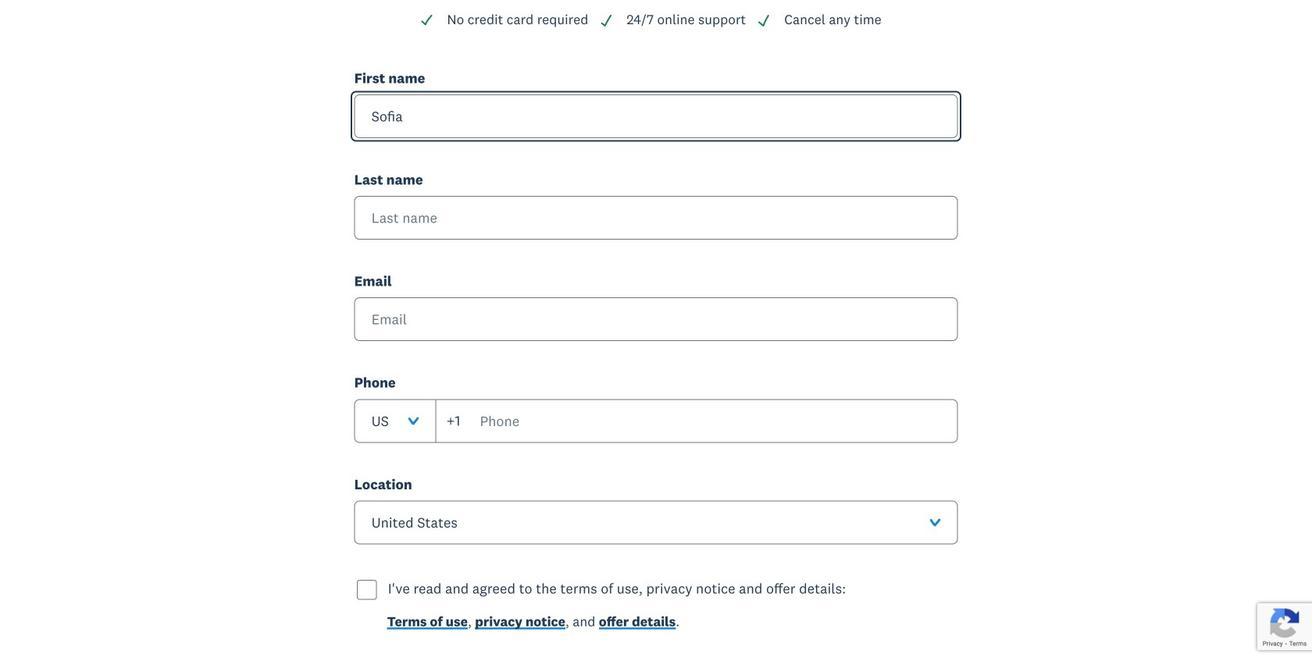 Task type: locate. For each thing, give the bounding box(es) containing it.
Last name text field
[[354, 196, 958, 240]]

Email email field
[[354, 298, 958, 342]]



Task type: describe. For each thing, give the bounding box(es) containing it.
First name text field
[[354, 95, 958, 138]]

Phone text field
[[436, 399, 958, 443]]



Task type: vqa. For each thing, say whether or not it's contained in the screenshot.
Phone text field
yes



